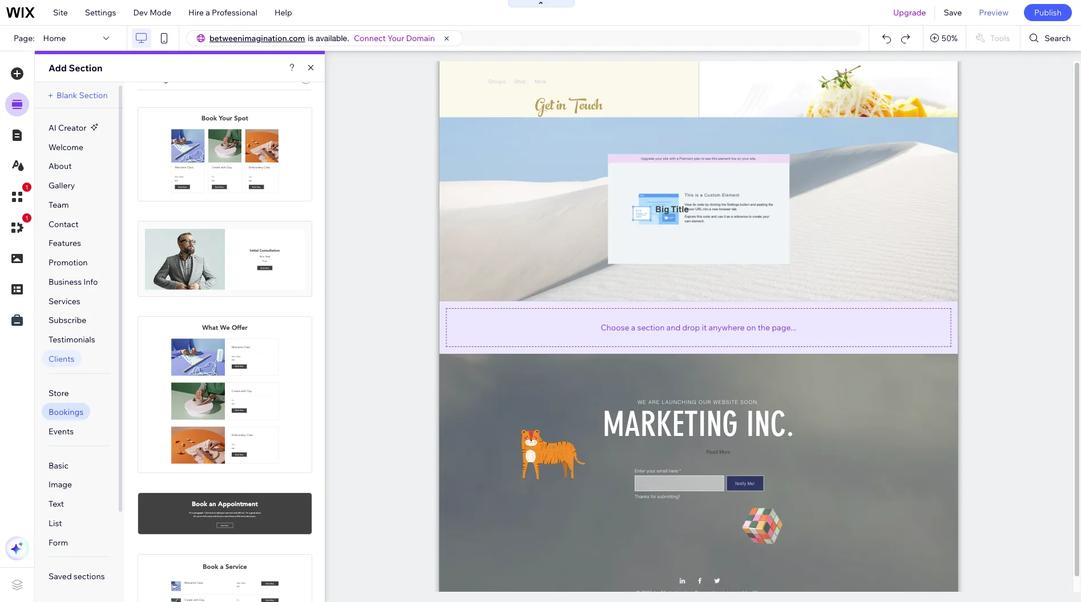 Task type: locate. For each thing, give the bounding box(es) containing it.
section
[[69, 62, 103, 74], [79, 90, 108, 100]]

your
[[388, 33, 404, 43]]

1 vertical spatial 1
[[25, 215, 29, 222]]

team
[[49, 200, 69, 210]]

home
[[43, 33, 66, 43]]

a right hire
[[206, 7, 210, 18]]

about
[[49, 161, 72, 172]]

hire a professional
[[188, 7, 257, 18]]

1 button left team
[[5, 183, 31, 209]]

1 button left contact
[[5, 214, 31, 240]]

creator
[[58, 123, 87, 133]]

1 1 from the top
[[25, 184, 29, 191]]

1 horizontal spatial a
[[631, 322, 636, 333]]

1
[[25, 184, 29, 191], [25, 215, 29, 222]]

dev
[[133, 7, 148, 18]]

page...
[[772, 322, 797, 333]]

text
[[49, 499, 64, 509]]

upgrade
[[894, 7, 926, 18]]

1 vertical spatial section
[[79, 90, 108, 100]]

choose a section and drop it anywhere on the page...
[[601, 322, 797, 333]]

ai creator
[[49, 123, 87, 133]]

section right blank
[[79, 90, 108, 100]]

professional
[[212, 7, 257, 18]]

1 vertical spatial a
[[631, 322, 636, 333]]

section for blank section
[[79, 90, 108, 100]]

save button
[[935, 0, 971, 25]]

2 1 button from the top
[[5, 214, 31, 240]]

0 vertical spatial 1
[[25, 184, 29, 191]]

add section
[[49, 62, 103, 74]]

a left section
[[631, 322, 636, 333]]

1 left gallery
[[25, 184, 29, 191]]

image
[[49, 480, 72, 490]]

list
[[49, 518, 62, 529]]

basic
[[49, 461, 68, 471]]

1 vertical spatial 1 button
[[5, 214, 31, 240]]

blank
[[57, 90, 77, 100]]

ai
[[49, 123, 56, 133]]

site
[[53, 7, 68, 18]]

section up blank section
[[69, 62, 103, 74]]

help
[[275, 7, 292, 18]]

0 vertical spatial a
[[206, 7, 210, 18]]

it
[[702, 322, 707, 333]]

2 1 from the top
[[25, 215, 29, 222]]

a for professional
[[206, 7, 210, 18]]

the
[[758, 322, 770, 333]]

save
[[944, 7, 962, 18]]

services
[[49, 296, 80, 306]]

info
[[84, 277, 98, 287]]

1 horizontal spatial bookings
[[138, 74, 173, 84]]

anywhere
[[709, 322, 745, 333]]

1 left contact
[[25, 215, 29, 222]]

0 horizontal spatial bookings
[[49, 407, 84, 418]]

50% button
[[924, 26, 966, 51]]

settings
[[85, 7, 116, 18]]

bookings
[[138, 74, 173, 84], [49, 407, 84, 418]]

1 vertical spatial bookings
[[49, 407, 84, 418]]

1 button
[[5, 183, 31, 209], [5, 214, 31, 240]]

search button
[[1021, 26, 1081, 51]]

0 vertical spatial section
[[69, 62, 103, 74]]

domain
[[406, 33, 435, 43]]

section
[[637, 322, 665, 333]]

add
[[49, 62, 67, 74]]

drop
[[682, 322, 700, 333]]

choose
[[601, 322, 630, 333]]

1 1 button from the top
[[5, 183, 31, 209]]

0 horizontal spatial a
[[206, 7, 210, 18]]

0 vertical spatial 1 button
[[5, 183, 31, 209]]

a
[[206, 7, 210, 18], [631, 322, 636, 333]]



Task type: vqa. For each thing, say whether or not it's contained in the screenshot.
rightmost Lottie
no



Task type: describe. For each thing, give the bounding box(es) containing it.
dev mode
[[133, 7, 171, 18]]

a for section
[[631, 322, 636, 333]]

betweenimagination.com
[[210, 33, 305, 43]]

and
[[667, 322, 681, 333]]

available.
[[316, 34, 349, 43]]

contact
[[49, 219, 78, 229]]

is
[[308, 34, 314, 43]]

search
[[1045, 33, 1071, 43]]

sections
[[74, 572, 105, 582]]

form
[[49, 538, 68, 548]]

section for add section
[[69, 62, 103, 74]]

hire
[[188, 7, 204, 18]]

promotion
[[49, 258, 88, 268]]

saved sections
[[49, 572, 105, 582]]

preview button
[[971, 0, 1017, 25]]

business
[[49, 277, 82, 287]]

mode
[[150, 7, 171, 18]]

publish
[[1035, 7, 1062, 18]]

publish button
[[1024, 4, 1072, 21]]

subscribe
[[49, 315, 86, 326]]

blank section
[[57, 90, 108, 100]]

welcome
[[49, 142, 83, 152]]

business info
[[49, 277, 98, 287]]

0 vertical spatial bookings
[[138, 74, 173, 84]]

features
[[49, 238, 81, 249]]

50%
[[942, 33, 958, 43]]

tools
[[991, 33, 1010, 43]]

testimonials
[[49, 335, 95, 345]]

on
[[747, 322, 756, 333]]

events
[[49, 427, 74, 437]]

is available. connect your domain
[[308, 33, 435, 43]]

saved
[[49, 572, 72, 582]]

tools button
[[967, 26, 1020, 51]]

clients
[[49, 354, 75, 364]]

preview
[[979, 7, 1009, 18]]

store
[[49, 388, 69, 398]]

connect
[[354, 33, 386, 43]]

gallery
[[49, 181, 75, 191]]



